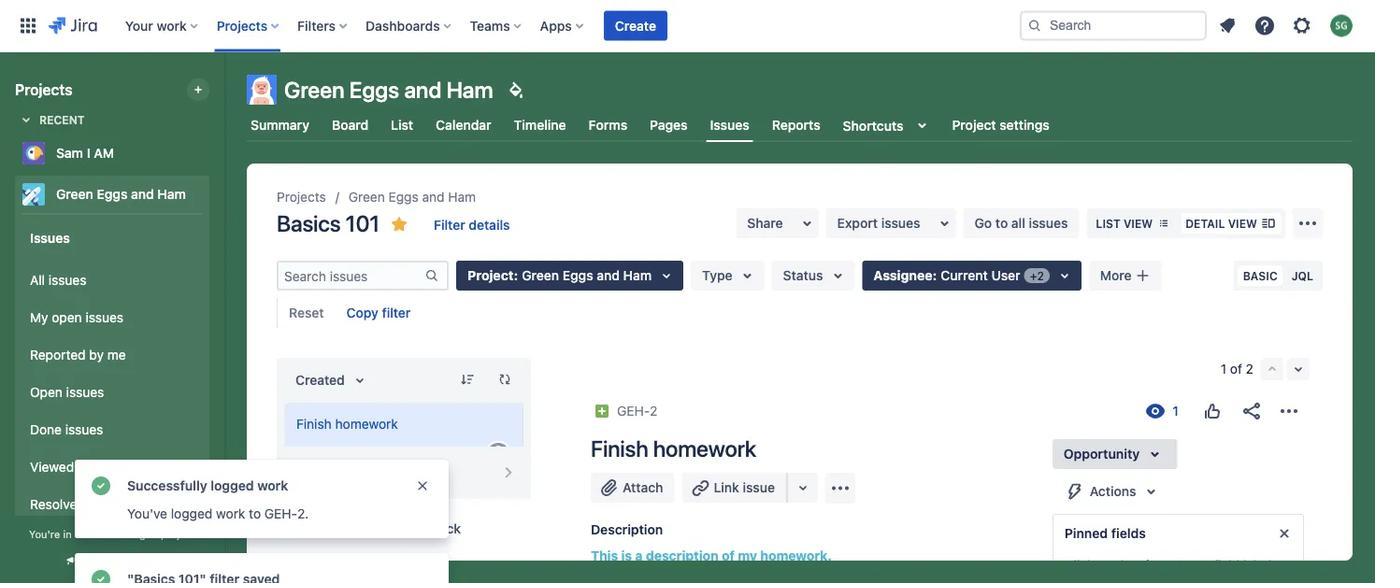 Task type: vqa. For each thing, say whether or not it's contained in the screenshot.
rightmost homework
yes



Task type: describe. For each thing, give the bounding box(es) containing it.
dashboards button
[[360, 11, 459, 41]]

issue
[[743, 480, 775, 495]]

0 horizontal spatial issues
[[30, 230, 70, 245]]

sidebar navigation image
[[204, 75, 245, 112]]

0 horizontal spatial give feedback
[[83, 555, 160, 568]]

opportunity button
[[1052, 439, 1177, 469]]

0 horizontal spatial feedback
[[110, 555, 160, 568]]

basic
[[1243, 269, 1278, 282]]

me
[[107, 347, 126, 363]]

hide message image
[[1273, 523, 1296, 545]]

click
[[1065, 558, 1094, 573]]

logged for you've
[[171, 506, 213, 522]]

jql
[[1292, 269, 1314, 282]]

reset button
[[278, 298, 335, 328]]

reports link
[[768, 108, 824, 142]]

attach
[[623, 480, 663, 495]]

i
[[87, 145, 90, 161]]

refresh image
[[497, 372, 512, 387]]

: for project
[[514, 268, 518, 283]]

you're
[[29, 528, 60, 540]]

teams button
[[464, 11, 529, 41]]

1-
[[380, 465, 392, 481]]

Search issues text field
[[279, 263, 424, 289]]

to right next
[[1187, 558, 1200, 573]]

all
[[1011, 215, 1025, 231]]

1 vertical spatial projects
[[15, 81, 73, 99]]

logged for successfully
[[211, 478, 254, 494]]

link web pages and more image
[[792, 477, 814, 499]]

done
[[30, 422, 62, 438]]

green eggs and ham down sam i am link
[[56, 187, 186, 202]]

recently for viewed recently
[[78, 460, 126, 475]]

pages link
[[646, 108, 691, 142]]

apps button
[[534, 11, 591, 41]]

share button
[[736, 208, 819, 238]]

managed
[[113, 528, 158, 540]]

sam
[[56, 145, 83, 161]]

1 horizontal spatial give feedback
[[373, 521, 461, 537]]

attach button
[[591, 473, 675, 503]]

filter details button
[[423, 210, 521, 240]]

ham left type
[[623, 268, 652, 283]]

description
[[646, 548, 719, 564]]

list for list view
[[1096, 217, 1121, 230]]

create project image
[[191, 82, 206, 97]]

forms link
[[585, 108, 631, 142]]

my
[[738, 548, 757, 564]]

start
[[1080, 576, 1108, 583]]

type button
[[691, 261, 764, 291]]

import and bulk change issues image
[[1297, 212, 1319, 235]]

0 horizontal spatial of
[[404, 465, 416, 481]]

work for successfully logged work
[[257, 478, 288, 494]]

your
[[125, 18, 153, 33]]

next to a field label to start pinning.
[[1065, 558, 1272, 583]]

to left all
[[996, 215, 1008, 231]]

ham up calendar
[[447, 77, 493, 103]]

open export issues dropdown image
[[934, 212, 956, 235]]

my open issues
[[30, 310, 123, 325]]

created button
[[284, 366, 382, 395]]

0 horizontal spatial give feedback button
[[53, 546, 171, 576]]

0 vertical spatial geh-
[[617, 403, 650, 419]]

created
[[295, 373, 345, 388]]

issues for all issues
[[48, 273, 86, 288]]

a for field
[[1203, 558, 1210, 573]]

issues for export issues
[[881, 215, 920, 231]]

lead image
[[595, 404, 610, 419]]

apps
[[540, 18, 572, 33]]

label
[[1243, 558, 1272, 573]]

primary element
[[11, 0, 1020, 52]]

Search field
[[1020, 11, 1207, 41]]

create
[[615, 18, 656, 33]]

click on the
[[1065, 558, 1139, 573]]

field
[[1214, 558, 1240, 573]]

appswitcher icon image
[[17, 14, 39, 37]]

you've logged work to geh-2.
[[127, 506, 309, 522]]

view for list view
[[1124, 217, 1153, 230]]

next
[[1158, 558, 1184, 573]]

status
[[783, 268, 823, 283]]

2 inside the geh-2 link
[[650, 403, 658, 419]]

board
[[332, 117, 368, 133]]

successfully logged work
[[127, 478, 288, 494]]

teams
[[470, 18, 510, 33]]

summary
[[251, 117, 309, 133]]

0 vertical spatial finish
[[296, 416, 332, 432]]

recently for resolved recently
[[88, 497, 137, 512]]

issues for done issues
[[65, 422, 103, 438]]

group containing all issues
[[22, 256, 202, 567]]

sort descending image
[[460, 372, 475, 387]]

assignee
[[874, 268, 933, 283]]

projects for projects dropdown button
[[217, 18, 268, 33]]

tab list containing issues
[[236, 108, 1364, 142]]

viewed
[[30, 460, 74, 475]]

export issues button
[[826, 208, 956, 238]]

type
[[702, 268, 733, 283]]

filters
[[297, 18, 336, 33]]

assignee : current user +2
[[874, 268, 1044, 283]]

2 down order by image
[[344, 448, 351, 461]]

my
[[30, 310, 48, 325]]

projects link
[[277, 186, 326, 208]]

sam i am link
[[15, 135, 202, 172]]

sam i am
[[56, 145, 114, 161]]

project settings
[[952, 117, 1050, 133]]

you're in a team-managed project
[[29, 528, 195, 540]]

dashboards
[[366, 18, 440, 33]]

geh-2 link
[[617, 400, 658, 423]]

search image
[[1027, 18, 1042, 33]]

projects for "projects" link
[[277, 189, 326, 205]]

shortcuts button
[[839, 108, 937, 142]]

detail
[[1186, 217, 1225, 230]]

help image
[[1254, 14, 1276, 37]]

0 horizontal spatial green eggs and ham link
[[15, 176, 202, 213]]

actions image
[[1278, 400, 1300, 423]]

1 success image from the top
[[90, 475, 112, 497]]

calendar
[[436, 117, 491, 133]]

0 horizontal spatial give
[[83, 555, 107, 568]]

resolved recently
[[30, 497, 137, 512]]

export
[[837, 215, 878, 231]]

share
[[747, 215, 783, 231]]

recent
[[39, 113, 85, 126]]

am
[[94, 145, 114, 161]]

open share dialog image
[[796, 212, 819, 235]]

current
[[941, 268, 988, 283]]

2 vertical spatial of
[[722, 548, 735, 564]]

go to all issues link
[[963, 208, 1079, 238]]

issues for open issues
[[66, 385, 104, 400]]

board link
[[328, 108, 372, 142]]

set background color image
[[504, 79, 527, 101]]

actions button
[[1052, 477, 1174, 507]]

group containing issues
[[22, 213, 202, 583]]

project : green eggs and ham
[[467, 268, 652, 283]]

the
[[1116, 558, 1136, 573]]

pinning.
[[1112, 576, 1160, 583]]



Task type: locate. For each thing, give the bounding box(es) containing it.
work for you've logged work to geh-2.
[[216, 506, 245, 522]]

0 vertical spatial success image
[[90, 475, 112, 497]]

finish down lead image
[[591, 436, 648, 462]]

0 vertical spatial project
[[952, 117, 996, 133]]

details
[[469, 217, 510, 232]]

project left settings
[[952, 117, 996, 133]]

1
[[1221, 361, 1227, 377]]

of right 1
[[1230, 361, 1242, 377]]

ham up filter details
[[448, 189, 476, 205]]

copy
[[346, 305, 379, 321]]

logged up "project"
[[171, 506, 213, 522]]

open issues link
[[22, 374, 202, 411]]

1 horizontal spatial geh-
[[315, 448, 344, 461]]

1 horizontal spatial finish homework
[[591, 436, 756, 462]]

give feedback button down you're in a team-managed project
[[53, 546, 171, 576]]

1 vertical spatial success image
[[90, 568, 112, 583]]

1 horizontal spatial view
[[1228, 217, 1257, 230]]

view
[[1124, 217, 1153, 230], [1228, 217, 1257, 230]]

1 vertical spatial give feedback button
[[53, 546, 171, 576]]

geh-2
[[617, 403, 658, 419], [315, 448, 351, 461]]

geh- left copy link to issue icon
[[617, 403, 650, 419]]

2 horizontal spatial work
[[257, 478, 288, 494]]

all
[[30, 273, 45, 288]]

finish homework down copy link to issue icon
[[591, 436, 756, 462]]

0 horizontal spatial geh-
[[264, 506, 297, 522]]

2 horizontal spatial geh-
[[617, 403, 650, 419]]

2 right lead image
[[650, 403, 658, 419]]

list view
[[1096, 217, 1153, 230]]

1 horizontal spatial homework
[[653, 436, 756, 462]]

pinned
[[1065, 526, 1108, 541]]

and
[[404, 77, 442, 103], [131, 187, 154, 202], [422, 189, 445, 205], [597, 268, 620, 283]]

0 horizontal spatial list
[[391, 117, 413, 133]]

add to starred image left "projects" link
[[204, 183, 226, 206]]

resolved
[[30, 497, 85, 512]]

1 vertical spatial of
[[404, 465, 416, 481]]

project for project : green eggs and ham
[[467, 268, 514, 283]]

a inside next to a field label to start pinning.
[[1203, 558, 1210, 573]]

work down successfully logged work at the left bottom of the page
[[216, 506, 245, 522]]

settings image
[[1291, 14, 1314, 37]]

work
[[157, 18, 187, 33], [257, 478, 288, 494], [216, 506, 245, 522]]

you've
[[127, 506, 167, 522]]

to down click on the bottom right
[[1065, 576, 1077, 583]]

feedback down the dismiss icon
[[404, 521, 461, 537]]

share image
[[1241, 400, 1263, 423]]

2 right 1
[[1246, 361, 1254, 377]]

1 horizontal spatial project
[[952, 117, 996, 133]]

green eggs and ham up list link at top left
[[284, 77, 493, 103]]

list link
[[387, 108, 417, 142]]

add to starred image down the sidebar navigation image
[[204, 142, 226, 165]]

addicon image
[[1136, 268, 1150, 283]]

1 add to starred image from the top
[[204, 142, 226, 165]]

2 vertical spatial projects
[[277, 189, 326, 205]]

of left my
[[722, 548, 735, 564]]

shortcuts
[[843, 118, 904, 133]]

1 horizontal spatial finish
[[591, 436, 648, 462]]

issues up "all issues"
[[30, 230, 70, 245]]

0 horizontal spatial project
[[467, 268, 514, 283]]

homework.
[[760, 548, 832, 564]]

your work
[[125, 18, 187, 33]]

1 vertical spatial issues
[[30, 230, 70, 245]]

1 horizontal spatial work
[[216, 506, 245, 522]]

green eggs and ham link down sam i am link
[[15, 176, 202, 213]]

0 vertical spatial projects
[[217, 18, 268, 33]]

: for assignee
[[933, 268, 937, 283]]

1 horizontal spatial give
[[373, 521, 400, 537]]

recently inside 'link'
[[78, 460, 126, 475]]

finish homework down order by image
[[296, 416, 398, 432]]

1 horizontal spatial issues
[[710, 117, 750, 133]]

projects up collapse recent projects 'image' on the top left of the page
[[15, 81, 73, 99]]

link issue
[[714, 480, 775, 495]]

0 vertical spatial give feedback
[[373, 521, 461, 537]]

banner
[[0, 0, 1375, 52]]

1 group from the top
[[22, 213, 202, 583]]

export issues
[[837, 215, 920, 231]]

in
[[63, 528, 72, 540]]

projects up the sidebar navigation image
[[217, 18, 268, 33]]

0 horizontal spatial view
[[1124, 217, 1153, 230]]

1 view from the left
[[1124, 217, 1153, 230]]

green
[[284, 77, 344, 103], [56, 187, 93, 202], [349, 189, 385, 205], [522, 268, 559, 283]]

0 horizontal spatial :
[[514, 268, 518, 283]]

0 horizontal spatial homework
[[335, 416, 398, 432]]

1 vertical spatial finish homework
[[591, 436, 756, 462]]

to left '2.'
[[249, 506, 261, 522]]

pinned fields
[[1065, 526, 1146, 541]]

: down filter details 'popup button'
[[514, 268, 518, 283]]

viewed recently link
[[22, 449, 202, 486]]

all issues
[[30, 273, 86, 288]]

recently inside "link"
[[88, 497, 137, 512]]

basics 101
[[277, 210, 380, 237]]

banner containing your work
[[0, 0, 1375, 52]]

list right board
[[391, 117, 413, 133]]

green eggs and ham up star image
[[349, 189, 476, 205]]

create button
[[604, 11, 667, 41]]

0 vertical spatial recently
[[78, 460, 126, 475]]

0 vertical spatial give
[[373, 521, 400, 537]]

list
[[391, 117, 413, 133], [1096, 217, 1121, 230]]

2 vertical spatial work
[[216, 506, 245, 522]]

give down 1-
[[373, 521, 400, 537]]

projects
[[217, 18, 268, 33], [15, 81, 73, 99], [277, 189, 326, 205]]

vote options: no one has voted for this issue yet. image
[[1201, 400, 1224, 423]]

1 vertical spatial project
[[467, 268, 514, 283]]

success image right resolved
[[90, 475, 112, 497]]

give feedback down you're in a team-managed project
[[83, 555, 160, 568]]

work right your
[[157, 18, 187, 33]]

go
[[975, 215, 992, 231]]

view right detail
[[1228, 217, 1257, 230]]

0 horizontal spatial projects
[[15, 81, 73, 99]]

1 vertical spatial homework
[[653, 436, 756, 462]]

jira image
[[49, 14, 97, 37], [49, 14, 97, 37]]

1 vertical spatial finish
[[591, 436, 648, 462]]

1 : from the left
[[514, 268, 518, 283]]

2 left the dismiss icon
[[392, 465, 400, 481]]

homework down order by image
[[335, 416, 398, 432]]

view up addicon
[[1124, 217, 1153, 230]]

tab list
[[236, 108, 1364, 142]]

reported
[[30, 347, 86, 363]]

0 vertical spatial finish homework
[[296, 416, 398, 432]]

filter details
[[434, 217, 510, 232]]

1-2 of 2
[[380, 465, 427, 481]]

finish down created at the left of the page
[[296, 416, 332, 432]]

0 horizontal spatial geh-2
[[315, 448, 351, 461]]

add to starred image for green eggs and ham
[[204, 183, 226, 206]]

issues right pages
[[710, 117, 750, 133]]

101
[[345, 210, 380, 237]]

done issues link
[[22, 411, 202, 449]]

+2
[[1030, 269, 1044, 282]]

0 horizontal spatial finish
[[296, 416, 332, 432]]

2 vertical spatial geh-
[[264, 506, 297, 522]]

green eggs and ham
[[284, 77, 493, 103], [56, 187, 186, 202], [349, 189, 476, 205]]

1 vertical spatial logged
[[171, 506, 213, 522]]

1 horizontal spatial list
[[1096, 217, 1121, 230]]

dismiss image
[[415, 479, 430, 494]]

give down 'team-'
[[83, 555, 107, 568]]

finish homework
[[296, 416, 398, 432], [591, 436, 756, 462]]

issues
[[710, 117, 750, 133], [30, 230, 70, 245]]

group
[[22, 213, 202, 583], [22, 256, 202, 567]]

a right is
[[635, 548, 643, 564]]

logged up the "you've logged work to geh-2."
[[211, 478, 254, 494]]

1 vertical spatial give
[[83, 555, 107, 568]]

is
[[621, 548, 632, 564]]

:
[[514, 268, 518, 283], [933, 268, 937, 283]]

link issue button
[[682, 473, 788, 503]]

on
[[1098, 558, 1113, 573]]

my open issues link
[[22, 299, 202, 337]]

homework
[[335, 416, 398, 432], [653, 436, 756, 462]]

done issues
[[30, 422, 103, 438]]

2 horizontal spatial of
[[1230, 361, 1242, 377]]

order by image
[[349, 369, 371, 392]]

filters button
[[292, 11, 354, 41]]

1 vertical spatial geh-2
[[315, 448, 351, 461]]

0 horizontal spatial work
[[157, 18, 187, 33]]

a right in
[[75, 528, 80, 540]]

work inside dropdown button
[[157, 18, 187, 33]]

forms
[[589, 117, 627, 133]]

1 horizontal spatial give feedback button
[[335, 514, 472, 544]]

0 vertical spatial of
[[1230, 361, 1242, 377]]

projects up 'basics'
[[277, 189, 326, 205]]

geh-2 down created dropdown button
[[315, 448, 351, 461]]

geh-
[[617, 403, 650, 419], [315, 448, 344, 461], [264, 506, 297, 522]]

more button
[[1089, 261, 1162, 291]]

1 vertical spatial give feedback
[[83, 555, 160, 568]]

give feedback button down the dismiss icon
[[335, 514, 472, 544]]

summary link
[[247, 108, 313, 142]]

eggs
[[349, 77, 399, 103], [97, 187, 128, 202], [389, 189, 419, 205], [563, 268, 593, 283]]

a
[[75, 528, 80, 540], [635, 548, 643, 564], [1203, 558, 1210, 573]]

a for team-
[[75, 528, 80, 540]]

ham down sam i am link
[[157, 187, 186, 202]]

0 vertical spatial geh-2
[[617, 403, 658, 419]]

1 horizontal spatial green eggs and ham link
[[349, 186, 476, 208]]

1 vertical spatial feedback
[[110, 555, 160, 568]]

0 vertical spatial add to starred image
[[204, 142, 226, 165]]

recently down the done issues link
[[78, 460, 126, 475]]

1 vertical spatial recently
[[88, 497, 137, 512]]

a left field
[[1203, 558, 1210, 573]]

1 horizontal spatial geh-2
[[617, 403, 658, 419]]

user
[[991, 268, 1021, 283]]

timeline link
[[510, 108, 570, 142]]

filter
[[434, 217, 465, 232]]

feedback
[[404, 521, 461, 537], [110, 555, 160, 568]]

1 vertical spatial add to starred image
[[204, 183, 226, 206]]

copy link to issue image
[[654, 403, 669, 418]]

success image down 'team-'
[[90, 568, 112, 583]]

work up the "you've logged work to geh-2."
[[257, 478, 288, 494]]

view for detail view
[[1228, 217, 1257, 230]]

1 vertical spatial list
[[1096, 217, 1121, 230]]

viewed recently
[[30, 460, 126, 475]]

give feedback down the dismiss icon
[[373, 521, 461, 537]]

0 horizontal spatial a
[[75, 528, 80, 540]]

1 horizontal spatial projects
[[217, 18, 268, 33]]

calendar link
[[432, 108, 495, 142]]

pages
[[650, 117, 688, 133]]

geh- down successfully logged work at the left bottom of the page
[[264, 506, 297, 522]]

project
[[161, 528, 195, 540]]

star image
[[388, 213, 410, 236]]

notifications image
[[1216, 14, 1239, 37]]

geh- down created dropdown button
[[315, 448, 344, 461]]

feedback down "managed"
[[110, 555, 160, 568]]

0 vertical spatial issues
[[710, 117, 750, 133]]

issues inside button
[[881, 215, 920, 231]]

2 group from the top
[[22, 256, 202, 567]]

project for project settings
[[952, 117, 996, 133]]

list up 'more'
[[1096, 217, 1121, 230]]

2 add to starred image from the top
[[204, 183, 226, 206]]

by
[[89, 347, 104, 363]]

1 horizontal spatial of
[[722, 548, 735, 564]]

1 horizontal spatial a
[[635, 548, 643, 564]]

0 vertical spatial give feedback button
[[335, 514, 472, 544]]

reports
[[772, 117, 821, 133]]

0 vertical spatial feedback
[[404, 521, 461, 537]]

geh-2 right lead image
[[617, 403, 658, 419]]

1 vertical spatial geh-
[[315, 448, 344, 461]]

of
[[1230, 361, 1242, 377], [404, 465, 416, 481], [722, 548, 735, 564]]

reported by me link
[[22, 337, 202, 374]]

2 right 1-
[[419, 465, 427, 481]]

status button
[[772, 261, 855, 291]]

1 vertical spatial work
[[257, 478, 288, 494]]

list inside list link
[[391, 117, 413, 133]]

your profile and settings image
[[1330, 14, 1353, 37]]

2 success image from the top
[[90, 568, 112, 583]]

0 vertical spatial logged
[[211, 478, 254, 494]]

2 : from the left
[[933, 268, 937, 283]]

: left "current"
[[933, 268, 937, 283]]

fields
[[1111, 526, 1146, 541]]

detail view
[[1186, 217, 1257, 230]]

resolved recently link
[[22, 486, 202, 524]]

project down details
[[467, 268, 514, 283]]

green eggs and ham link
[[15, 176, 202, 213], [349, 186, 476, 208]]

collapse recent projects image
[[15, 108, 37, 131]]

this
[[591, 548, 618, 564]]

0 horizontal spatial finish homework
[[296, 416, 398, 432]]

projects inside dropdown button
[[217, 18, 268, 33]]

homework up link
[[653, 436, 756, 462]]

projects button
[[211, 11, 286, 41]]

1 horizontal spatial :
[[933, 268, 937, 283]]

2 horizontal spatial projects
[[277, 189, 326, 205]]

green eggs and ham link up star image
[[349, 186, 476, 208]]

2 view from the left
[[1228, 217, 1257, 230]]

give feedback
[[373, 521, 461, 537], [83, 555, 160, 568]]

list for list
[[391, 117, 413, 133]]

project inside "project settings" link
[[952, 117, 996, 133]]

recently up you're in a team-managed project
[[88, 497, 137, 512]]

add app image
[[829, 477, 852, 500]]

1 horizontal spatial feedback
[[404, 521, 461, 537]]

a for description
[[635, 548, 643, 564]]

0 vertical spatial list
[[391, 117, 413, 133]]

0 vertical spatial homework
[[335, 416, 398, 432]]

add to starred image
[[204, 142, 226, 165], [204, 183, 226, 206]]

success image
[[90, 475, 112, 497], [90, 568, 112, 583]]

2 horizontal spatial a
[[1203, 558, 1210, 573]]

add to starred image for sam i am
[[204, 142, 226, 165]]

of right 1-
[[404, 465, 416, 481]]

0 vertical spatial work
[[157, 18, 187, 33]]



